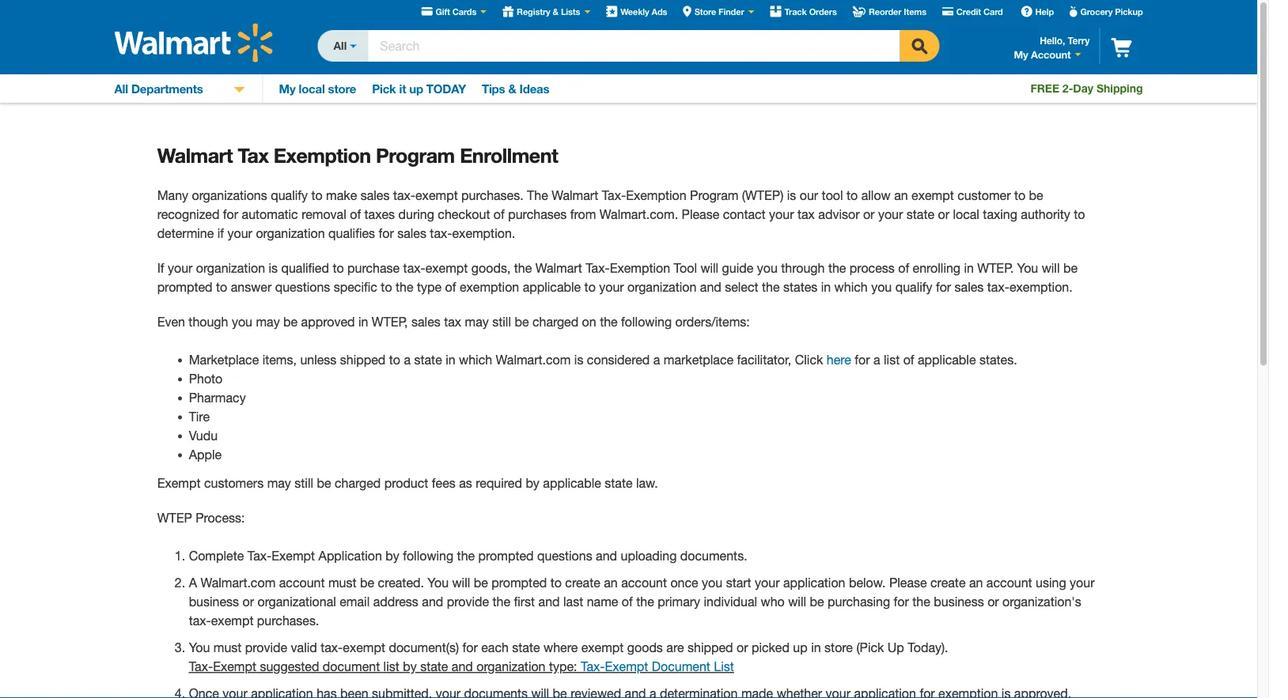 Task type: describe. For each thing, give the bounding box(es) containing it.
using
[[1036, 576, 1067, 591]]

qualifies
[[329, 226, 375, 241]]

to inside a walmart.com account must be created. you will be prompted to create an account once you start your application below. please create an account using your business or organizational email address and provide the first and last name of the primary individual who will be purchasing for the business or organization's tax-exempt purchases.
[[551, 576, 562, 591]]

be down application
[[810, 595, 824, 610]]

and inside you must provide valid tax-exempt document(s) for each state where exempt goods are shipped or picked up in store (pick up today). tax-exempt suggested document list by state and organization type: tax-exempt document list
[[452, 660, 473, 675]]

qualify inside many organizations qualify to make sales tax-exempt purchases. the walmart tax-exemption program (wtep) is our tool to allow an exempt customer to be recognized for automatic removal of taxes during checkout of purchases from walmart.com. please contact your tax advisor or your state or local taxing authority to determine if your organization qualifies for sales tax-exemption.
[[271, 188, 308, 203]]

state down document(s)
[[420, 660, 448, 675]]

list inside you must provide valid tax-exempt document(s) for each state where exempt goods are shipped or picked up in store (pick up today). tax-exempt suggested document list by state and organization type: tax-exempt document list
[[384, 660, 400, 675]]

state right each at the left bottom of page
[[512, 641, 540, 656]]

exempt inside if your organization is qualified to purchase tax-exempt goods, the walmart tax-exemption tool will guide you through the process of enrolling in wtep. you will be prompted to answer questions specific to the type of exemption applicable to your organization and select the states in which you qualify for sales tax-exemption.
[[426, 261, 468, 276]]

tax- up 'type'
[[403, 261, 426, 276]]

here
[[827, 353, 852, 368]]

provide inside you must provide valid tax-exempt document(s) for each state where exempt goods are shipped or picked up in store (pick up today). tax-exempt suggested document list by state and organization type: tax-exempt document list
[[245, 641, 287, 656]]

orders/items:
[[676, 315, 750, 330]]

applicable inside if your organization is qualified to purchase tax-exempt goods, the walmart tax-exemption tool will guide you through the process of enrolling in wtep. you will be prompted to answer questions specific to the type of exemption applicable to your organization and select the states in which you qualify for sales tax-exemption.
[[523, 280, 581, 295]]

prompted inside if your organization is qualified to purchase tax-exempt goods, the walmart tax-exemption tool will guide you through the process of enrolling in wtep. you will be prompted to answer questions specific to the type of exemption applicable to your organization and select the states in which you qualify for sales tax-exemption.
[[157, 280, 213, 295]]

list
[[714, 660, 734, 675]]

must inside a walmart.com account must be created. you will be prompted to create an account once you start your application below. please create an account using your business or organizational email address and provide the first and last name of the primary individual who will be purchasing for the business or organization's tax-exempt purchases.
[[328, 576, 357, 591]]

to down purchase
[[381, 280, 392, 295]]

purchases
[[508, 207, 567, 222]]

states
[[784, 280, 818, 295]]

a
[[189, 576, 197, 591]]

in right states
[[821, 280, 831, 295]]

wtep process:
[[157, 511, 245, 526]]

my local store
[[279, 82, 356, 96]]

contact
[[723, 207, 766, 222]]

weekly
[[621, 7, 650, 17]]

may down exemption
[[465, 315, 489, 330]]

1 vertical spatial questions
[[537, 549, 593, 564]]

gift cards
[[436, 7, 477, 17]]

vudu
[[189, 429, 218, 444]]

applicable inside marketplace items, unless shipped to a state in which walmart.com is considered a marketplace facilitator, click here for a list of applicable states. photo pharmacy tire vudu apple
[[918, 353, 976, 368]]

2 horizontal spatial an
[[970, 576, 983, 591]]

will down the authority
[[1042, 261, 1060, 276]]

states.
[[980, 353, 1018, 368]]

sales inside if your organization is qualified to purchase tax-exempt goods, the walmart tax-exemption tool will guide you through the process of enrolling in wtep. you will be prompted to answer questions specific to the type of exemption applicable to your organization and select the states in which you qualify for sales tax-exemption.
[[955, 280, 984, 295]]

exempt up organizational
[[272, 549, 315, 564]]

organization inside many organizations qualify to make sales tax-exempt purchases. the walmart tax-exemption program (wtep) is our tool to allow an exempt customer to be recognized for automatic removal of taxes during checkout of purchases from walmart.com. please contact your tax advisor or your state or local taxing authority to determine if your organization qualifies for sales tax-exemption.
[[256, 226, 325, 241]]

tax
[[238, 144, 269, 167]]

store inside secondary element
[[328, 82, 356, 96]]

pick
[[372, 82, 396, 96]]

provide inside a walmart.com account must be created. you will be prompted to create an account once you start your application below. please create an account using your business or organizational email address and provide the first and last name of the primary individual who will be purchasing for the business or organization's tax-exempt purchases.
[[447, 595, 489, 610]]

walmart.com.
[[600, 207, 678, 222]]

sales up taxes
[[361, 188, 390, 203]]

state left law.
[[605, 476, 633, 491]]

my inside secondary element
[[279, 82, 296, 96]]

items
[[904, 7, 927, 17]]

select
[[725, 280, 759, 295]]

your up considered
[[599, 280, 624, 295]]

to up "on"
[[585, 280, 596, 295]]

1 vertical spatial tax
[[444, 315, 462, 330]]

my inside hello, terry my account
[[1014, 48, 1029, 61]]

ads
[[652, 7, 668, 17]]

below.
[[849, 576, 886, 591]]

the left first
[[493, 595, 511, 610]]

help
[[1036, 7, 1054, 17]]

exempt up the document
[[343, 641, 385, 656]]

will right tool
[[701, 261, 719, 276]]

1 horizontal spatial still
[[493, 315, 511, 330]]

last
[[564, 595, 584, 610]]

complete
[[189, 549, 244, 564]]

tire
[[189, 410, 210, 425]]

icon for gift image
[[503, 6, 514, 17]]

0 vertical spatial exemption
[[274, 144, 371, 167]]

a walmart.com account must be created. you will be prompted to create an account once you start your application below. please create an account using your business or organizational email address and provide the first and last name of the primary individual who will be purchasing for the business or organization's tax-exempt purchases.
[[189, 576, 1095, 629]]

pick it up today
[[372, 82, 466, 96]]

and right address
[[422, 595, 443, 610]]

to right tool
[[847, 188, 858, 203]]

be inside many organizations qualify to make sales tax-exempt purchases. the walmart tax-exemption program (wtep) is our tool to allow an exempt customer to be recognized for automatic removal of taxes during checkout of purchases from walmart.com. please contact your tax advisor or your state or local taxing authority to determine if your organization qualifies for sales tax-exemption.
[[1029, 188, 1044, 203]]

registry & lists button
[[503, 6, 591, 19]]

you right guide
[[757, 261, 778, 276]]

& for registry
[[553, 7, 559, 17]]

list inside marketplace items, unless shipped to a state in which walmart.com is considered a marketplace facilitator, click here for a list of applicable states. photo pharmacy tire vudu apple
[[884, 353, 900, 368]]

to up the taxing
[[1015, 188, 1026, 203]]

tax- down wtep.
[[988, 280, 1010, 295]]

our
[[800, 188, 819, 203]]

sales down 'type'
[[412, 315, 441, 330]]

track orders
[[785, 7, 837, 17]]

up
[[888, 641, 905, 656]]

or inside you must provide valid tax-exempt document(s) for each state where exempt goods are shipped or picked up in store (pick up today). tax-exempt suggested document list by state and organization type: tax-exempt document list
[[737, 641, 748, 656]]

may down answer
[[256, 315, 280, 330]]

shipped inside you must provide valid tax-exempt document(s) for each state where exempt goods are shipped or picked up in store (pick up today). tax-exempt suggested document list by state and organization type: tax-exempt document list
[[688, 641, 733, 656]]

qualify inside if your organization is qualified to purchase tax-exempt goods, the walmart tax-exemption tool will guide you through the process of enrolling in wtep. you will be prompted to answer questions specific to the type of exemption applicable to your organization and select the states in which you qualify for sales tax-exemption.
[[896, 280, 933, 295]]

determine
[[157, 226, 214, 241]]

weekly ads link
[[607, 6, 668, 17]]

my local store link
[[279, 82, 356, 96]]

your right if
[[168, 261, 193, 276]]

1 account from the left
[[279, 576, 325, 591]]

walmart.com inside marketplace items, unless shipped to a state in which walmart.com is considered a marketplace facilitator, click here for a list of applicable states. photo pharmacy tire vudu apple
[[496, 353, 571, 368]]

0 horizontal spatial still
[[295, 476, 313, 491]]

exemption. inside many organizations qualify to make sales tax-exempt purchases. the walmart tax-exemption program (wtep) is our tool to allow an exempt customer to be recognized for automatic removal of taxes during checkout of purchases from walmart.com. please contact your tax advisor or your state or local taxing authority to determine if your organization qualifies for sales tax-exemption.
[[452, 226, 515, 241]]

3 a from the left
[[874, 353, 881, 368]]

you must provide valid tax-exempt document(s) for each state where exempt goods are shipped or picked up in store (pick up today). tax-exempt suggested document list by state and organization type: tax-exempt document list
[[189, 641, 949, 675]]

the left primary on the bottom right of the page
[[637, 595, 654, 610]]

or left organization's
[[988, 595, 999, 610]]

unless
[[300, 353, 337, 368]]

for down 'organizations'
[[223, 207, 238, 222]]

to right the authority
[[1074, 207, 1086, 222]]

you right though
[[232, 315, 252, 330]]

all for all
[[334, 39, 347, 52]]

day
[[1074, 82, 1094, 95]]

for inside if your organization is qualified to purchase tax-exempt goods, the walmart tax-exemption tool will guide you through the process of enrolling in wtep. you will be prompted to answer questions specific to the type of exemption applicable to your organization and select the states in which you qualify for sales tax-exemption.
[[936, 280, 952, 295]]

help link
[[1022, 6, 1054, 17]]

tax- inside you must provide valid tax-exempt document(s) for each state where exempt goods are shipped or picked up in store (pick up today). tax-exempt suggested document list by state and organization type: tax-exempt document list
[[321, 641, 343, 656]]

the right goods,
[[514, 261, 532, 276]]

tips & ideas
[[482, 82, 550, 96]]

track orders link
[[771, 6, 837, 17]]

to up specific
[[333, 261, 344, 276]]

the right through
[[829, 261, 846, 276]]

store finder button
[[683, 6, 755, 19]]

0 horizontal spatial program
[[376, 144, 455, 167]]

exempt right where at the left
[[582, 641, 624, 656]]

marketplace
[[189, 353, 259, 368]]

tax- up during
[[393, 188, 416, 203]]

of up qualifies
[[350, 207, 361, 222]]

your down allow in the top of the page
[[878, 207, 903, 222]]

the right select
[[762, 280, 780, 295]]

exempt customers may still be charged product fees as required by applicable state law.
[[157, 476, 658, 491]]

(wtep)
[[742, 188, 784, 203]]

exempt down goods at the bottom of page
[[605, 660, 649, 675]]

customer
[[958, 188, 1011, 203]]

icon for weekly-ad image
[[607, 6, 618, 17]]

tool
[[822, 188, 843, 203]]

free 2-day shipping link
[[1031, 82, 1143, 95]]

icon for cart image
[[1112, 36, 1132, 58]]

exempt inside a walmart.com account must be created. you will be prompted to create an account once you start your application below. please create an account using your business or organizational email address and provide the first and last name of the primary individual who will be purchasing for the business or organization's tax-exempt purchases.
[[211, 614, 254, 629]]

3 account from the left
[[987, 576, 1033, 591]]

of right 'checkout'
[[494, 207, 505, 222]]

your right the if
[[228, 226, 252, 241]]

of right the "process"
[[899, 261, 910, 276]]

be down exemption
[[515, 315, 529, 330]]

to left answer
[[216, 280, 227, 295]]

checkout
[[438, 207, 490, 222]]

exempt left customer
[[912, 188, 954, 203]]

recognized
[[157, 207, 220, 222]]

in left wtep,
[[359, 315, 368, 330]]

0 horizontal spatial an
[[604, 576, 618, 591]]

be down complete tax-exempt application by following the prompted questions and uploading documents.
[[474, 576, 488, 591]]

store
[[695, 7, 716, 17]]

exemption inside if your organization is qualified to purchase tax-exempt goods, the walmart tax-exemption tool will guide you through the process of enrolling in wtep. you will be prompted to answer questions specific to the type of exemption applicable to your organization and select the states in which you qualify for sales tax-exemption.
[[610, 261, 671, 276]]

your right 'using'
[[1070, 576, 1095, 591]]

1 horizontal spatial following
[[621, 315, 672, 330]]

0 horizontal spatial following
[[403, 549, 454, 564]]

reorder
[[869, 7, 902, 17]]

1 vertical spatial prompted
[[479, 549, 534, 564]]

will right who
[[789, 595, 807, 610]]

all departments
[[114, 81, 203, 96]]

specific
[[334, 280, 377, 295]]

please inside a walmart.com account must be created. you will be prompted to create an account once you start your application below. please create an account using your business or organizational email address and provide the first and last name of the primary individual who will be purchasing for the business or organization's tax-exempt purchases.
[[890, 576, 927, 591]]

be inside if your organization is qualified to purchase tax-exempt goods, the walmart tax-exemption tool will guide you through the process of enrolling in wtep. you will be prompted to answer questions specific to the type of exemption applicable to your organization and select the states in which you qualify for sales tax-exemption.
[[1064, 261, 1078, 276]]

registry & lists
[[517, 7, 580, 17]]

where
[[544, 641, 578, 656]]

the up today).
[[913, 595, 931, 610]]

it
[[399, 82, 406, 96]]

account
[[1031, 48, 1071, 61]]

your up who
[[755, 576, 780, 591]]

pickup
[[1115, 7, 1143, 17]]

be left approved
[[283, 315, 298, 330]]

who
[[761, 595, 785, 610]]

you down the "process"
[[872, 280, 892, 295]]

hello, terry my account
[[1014, 35, 1090, 61]]

each
[[481, 641, 509, 656]]

free 2-day shipping
[[1031, 82, 1143, 95]]

of right 'type'
[[445, 280, 456, 295]]

1 a from the left
[[404, 353, 411, 368]]

first
[[514, 595, 535, 610]]

apple
[[189, 448, 222, 463]]

for inside you must provide valid tax-exempt document(s) for each state where exempt goods are shipped or picked up in store (pick up today). tax-exempt suggested document list by state and organization type: tax-exempt document list
[[463, 641, 478, 656]]

state inside marketplace items, unless shipped to a state in which walmart.com is considered a marketplace facilitator, click here for a list of applicable states. photo pharmacy tire vudu apple
[[414, 353, 442, 368]]

considered
[[587, 353, 650, 368]]

registry
[[517, 7, 551, 17]]

organization inside you must provide valid tax-exempt document(s) for each state where exempt goods are shipped or picked up in store (pick up today). tax-exempt suggested document list by state and organization type: tax-exempt document list
[[477, 660, 546, 675]]

goods,
[[472, 261, 511, 276]]

free
[[1031, 82, 1060, 95]]

questions inside if your organization is qualified to purchase tax-exempt goods, the walmart tax-exemption tool will guide you through the process of enrolling in wtep. you will be prompted to answer questions specific to the type of exemption applicable to your organization and select the states in which you qualify for sales tax-exemption.
[[275, 280, 330, 295]]

product
[[384, 476, 429, 491]]

all button
[[318, 30, 368, 62]]

automatic
[[242, 207, 298, 222]]

icon for search image
[[912, 38, 928, 55]]

from
[[571, 207, 596, 222]]

tips & ideas link
[[482, 82, 550, 96]]

0 horizontal spatial charged
[[335, 476, 381, 491]]

is inside marketplace items, unless shipped to a state in which walmart.com is considered a marketplace facilitator, click here for a list of applicable states. photo pharmacy tire vudu apple
[[575, 353, 584, 368]]

application
[[784, 576, 846, 591]]

in left wtep.
[[964, 261, 974, 276]]

during
[[399, 207, 434, 222]]

local inside many organizations qualify to make sales tax-exempt purchases. the walmart tax-exemption program (wtep) is our tool to allow an exempt customer to be recognized for automatic removal of taxes during checkout of purchases from walmart.com. please contact your tax advisor or your state or local taxing authority to determine if your organization qualifies for sales tax-exemption.
[[953, 207, 980, 222]]

organization down tool
[[628, 280, 697, 295]]

as
[[459, 476, 472, 491]]

application
[[319, 549, 382, 564]]

1 vertical spatial by
[[386, 549, 400, 564]]

picked
[[752, 641, 790, 656]]

individual
[[704, 595, 758, 610]]

for down taxes
[[379, 226, 394, 241]]

exempt up wtep
[[157, 476, 201, 491]]

is inside many organizations qualify to make sales tax-exempt purchases. the walmart tax-exemption program (wtep) is our tool to allow an exempt customer to be recognized for automatic removal of taxes during checkout of purchases from walmart.com. please contact your tax advisor or your state or local taxing authority to determine if your organization qualifies for sales tax-exemption.
[[787, 188, 796, 203]]

in inside marketplace items, unless shipped to a state in which walmart.com is considered a marketplace facilitator, click here for a list of applicable states. photo pharmacy tire vudu apple
[[446, 353, 456, 368]]

the
[[527, 188, 548, 203]]

organization up answer
[[196, 261, 265, 276]]



Task type: locate. For each thing, give the bounding box(es) containing it.
and left uploading
[[596, 549, 617, 564]]

0 vertical spatial my
[[1014, 48, 1029, 61]]

tax down exemption
[[444, 315, 462, 330]]

exemption up make
[[274, 144, 371, 167]]

list down document(s)
[[384, 660, 400, 675]]

0 vertical spatial walmart.com
[[496, 353, 571, 368]]

2 create from the left
[[931, 576, 966, 591]]

1 horizontal spatial business
[[934, 595, 984, 610]]

email
[[340, 595, 370, 610]]

0 vertical spatial store
[[328, 82, 356, 96]]

store left pick
[[328, 82, 356, 96]]

applicable right required
[[543, 476, 601, 491]]

tax-exempt document list link
[[581, 660, 734, 675]]

program inside many organizations qualify to make sales tax-exempt purchases. the walmart tax-exemption program (wtep) is our tool to allow an exempt customer to be recognized for automatic removal of taxes during checkout of purchases from walmart.com. please contact your tax advisor or your state or local taxing authority to determine if your organization qualifies for sales tax-exemption.
[[690, 188, 739, 203]]

you inside a walmart.com account must be created. you will be prompted to create an account once you start your application below. please create an account using your business or organizational email address and provide the first and last name of the primary individual who will be purchasing for the business or organization's tax-exempt purchases.
[[428, 576, 449, 591]]

of right here link
[[904, 353, 915, 368]]

0 horizontal spatial all
[[114, 81, 128, 96]]

a right considered
[[654, 353, 660, 368]]

organization's
[[1003, 595, 1082, 610]]

& for tips
[[508, 82, 516, 96]]

qualify
[[271, 188, 308, 203], [896, 280, 933, 295]]

credit card
[[957, 7, 1006, 17]]

0 horizontal spatial qualify
[[271, 188, 308, 203]]

to inside marketplace items, unless shipped to a state in which walmart.com is considered a marketplace facilitator, click here for a list of applicable states. photo pharmacy tire vudu apple
[[389, 353, 400, 368]]

please inside many organizations qualify to make sales tax-exempt purchases. the walmart tax-exemption program (wtep) is our tool to allow an exempt customer to be recognized for automatic removal of taxes during checkout of purchases from walmart.com. please contact your tax advisor or your state or local taxing authority to determine if your organization qualifies for sales tax-exemption.
[[682, 207, 720, 222]]

icon for help image
[[1022, 6, 1033, 17]]

hello,
[[1040, 35, 1066, 46]]

1 vertical spatial program
[[690, 188, 739, 203]]

1 vertical spatial local
[[953, 207, 980, 222]]

exemption
[[274, 144, 371, 167], [626, 188, 687, 203], [610, 261, 671, 276]]

click
[[795, 353, 823, 368]]

1 horizontal spatial an
[[895, 188, 908, 203]]

removal
[[302, 207, 346, 222]]

lists
[[561, 7, 580, 17]]

if your organization is qualified to purchase tax-exempt goods, the walmart tax-exemption tool will guide you through the process of enrolling in wtep. you will be prompted to answer questions specific to the type of exemption applicable to your organization and select the states in which you qualify for sales tax-exemption.
[[157, 261, 1078, 295]]

1 horizontal spatial charged
[[533, 315, 579, 330]]

0 vertical spatial must
[[328, 576, 357, 591]]

all for all departments
[[114, 81, 128, 96]]

1 vertical spatial you
[[428, 576, 449, 591]]

local inside secondary element
[[299, 82, 325, 96]]

organizational
[[258, 595, 336, 610]]

which down the "process"
[[835, 280, 868, 295]]

exemption left tool
[[610, 261, 671, 276]]

to up removal
[[311, 188, 323, 203]]

0 horizontal spatial shipped
[[340, 353, 386, 368]]

walmart up many
[[157, 144, 233, 167]]

be up the application
[[317, 476, 331, 491]]

or
[[863, 207, 875, 222], [938, 207, 950, 222], [243, 595, 254, 610], [988, 595, 999, 610], [737, 641, 748, 656]]

2 a from the left
[[654, 353, 660, 368]]

walmart.com inside a walmart.com account must be created. you will be prompted to create an account once you start your application below. please create an account using your business or organizational email address and provide the first and last name of the primary individual who will be purchasing for the business or organization's tax-exempt purchases.
[[201, 576, 276, 591]]

of inside a walmart.com account must be created. you will be prompted to create an account once you start your application below. please create an account using your business or organizational email address and provide the first and last name of the primary individual who will be purchasing for the business or organization's tax-exempt purchases.
[[622, 595, 633, 610]]

departments
[[131, 81, 203, 96]]

0 horizontal spatial &
[[508, 82, 516, 96]]

a down wtep,
[[404, 353, 411, 368]]

tax- up the document
[[321, 641, 343, 656]]

sales down during
[[397, 226, 427, 241]]

suggested
[[260, 660, 319, 675]]

1 horizontal spatial is
[[575, 353, 584, 368]]

wtep,
[[372, 315, 408, 330]]

icon for package image
[[771, 6, 782, 17]]

credit
[[957, 7, 982, 17]]

exemption up walmart.com.
[[626, 188, 687, 203]]

tax- down 'checkout'
[[430, 226, 452, 241]]

1 vertical spatial must
[[214, 641, 242, 656]]

0 horizontal spatial my
[[279, 82, 296, 96]]

list right here link
[[884, 353, 900, 368]]

(pick
[[857, 641, 884, 656]]

or left picked
[[737, 641, 748, 656]]

0 horizontal spatial tax
[[444, 315, 462, 330]]

1 vertical spatial list
[[384, 660, 400, 675]]

exempt left suggested
[[213, 660, 256, 675]]

0 horizontal spatial up
[[409, 82, 423, 96]]

0 vertical spatial shipped
[[340, 353, 386, 368]]

address
[[373, 595, 419, 610]]

is inside if your organization is qualified to purchase tax-exempt goods, the walmart tax-exemption tool will guide you through the process of enrolling in wtep. you will be prompted to answer questions specific to the type of exemption applicable to your organization and select the states in which you qualify for sales tax-exemption.
[[269, 261, 278, 276]]

0 horizontal spatial business
[[189, 595, 239, 610]]

2 vertical spatial walmart
[[536, 261, 582, 276]]

which inside marketplace items, unless shipped to a state in which walmart.com is considered a marketplace facilitator, click here for a list of applicable states. photo pharmacy tire vudu apple
[[459, 353, 492, 368]]

Search text field
[[368, 30, 900, 62]]

questions up last
[[537, 549, 593, 564]]

and inside if your organization is qualified to purchase tax-exempt goods, the walmart tax-exemption tool will guide you through the process of enrolling in wtep. you will be prompted to answer questions specific to the type of exemption applicable to your organization and select the states in which you qualify for sales tax-exemption.
[[700, 280, 722, 295]]

grocery pickup link
[[1070, 6, 1143, 17]]

to down wtep,
[[389, 353, 400, 368]]

be up the authority
[[1029, 188, 1044, 203]]

purchasing
[[828, 595, 891, 610]]

qualified
[[281, 261, 329, 276]]

the right "on"
[[600, 315, 618, 330]]

purchases. up 'checkout'
[[462, 188, 524, 203]]

up inside secondary element
[[409, 82, 423, 96]]

exempt down complete
[[211, 614, 254, 629]]

and left select
[[700, 280, 722, 295]]

sales down wtep.
[[955, 280, 984, 295]]

icon for card image
[[422, 6, 433, 17]]

customers
[[204, 476, 264, 491]]

0 horizontal spatial exemption.
[[452, 226, 515, 241]]

charged
[[533, 315, 579, 330], [335, 476, 381, 491]]

0 vertical spatial tax
[[798, 207, 815, 222]]

1 vertical spatial walmart.com
[[201, 576, 276, 591]]

tax-
[[602, 188, 626, 203], [586, 261, 610, 276], [248, 549, 272, 564], [189, 660, 213, 675], [581, 660, 605, 675]]

track
[[785, 7, 807, 17]]

by right required
[[526, 476, 540, 491]]

0 horizontal spatial by
[[386, 549, 400, 564]]

exemption inside many organizations qualify to make sales tax-exempt purchases. the walmart tax-exemption program (wtep) is our tool to allow an exempt customer to be recognized for automatic removal of taxes during checkout of purchases from walmart.com. please contact your tax advisor or your state or local taxing authority to determine if your organization qualifies for sales tax-exemption.
[[626, 188, 687, 203]]

0 horizontal spatial create
[[565, 576, 601, 591]]

0 horizontal spatial account
[[279, 576, 325, 591]]

document(s)
[[389, 641, 459, 656]]

0 horizontal spatial local
[[299, 82, 325, 96]]

goods
[[628, 641, 663, 656]]

1 vertical spatial up
[[793, 641, 808, 656]]

of inside marketplace items, unless shipped to a state in which walmart.com is considered a marketplace facilitator, click here for a list of applicable states. photo pharmacy tire vudu apple
[[904, 353, 915, 368]]

of
[[350, 207, 361, 222], [494, 207, 505, 222], [899, 261, 910, 276], [445, 280, 456, 295], [904, 353, 915, 368], [622, 595, 633, 610]]

2 business from the left
[[934, 595, 984, 610]]

of right name
[[622, 595, 633, 610]]

0 vertical spatial walmart
[[157, 144, 233, 167]]

1 vertical spatial all
[[114, 81, 128, 96]]

2-
[[1063, 82, 1074, 95]]

walmart inside if your organization is qualified to purchase tax-exempt goods, the walmart tax-exemption tool will guide you through the process of enrolling in wtep. you will be prompted to answer questions specific to the type of exemption applicable to your organization and select the states in which you qualify for sales tax-exemption.
[[536, 261, 582, 276]]

& inside secondary element
[[508, 82, 516, 96]]

shipped inside marketplace items, unless shipped to a state in which walmart.com is considered a marketplace facilitator, click here for a list of applicable states. photo pharmacy tire vudu apple
[[340, 353, 386, 368]]

the down as
[[457, 549, 475, 564]]

1 vertical spatial qualify
[[896, 280, 933, 295]]

all inside "popup button"
[[114, 81, 128, 96]]

or down allow in the top of the page
[[863, 207, 875, 222]]

secondary element
[[0, 74, 1258, 103]]

1 horizontal spatial list
[[884, 353, 900, 368]]

2 horizontal spatial is
[[787, 188, 796, 203]]

1 horizontal spatial create
[[931, 576, 966, 591]]

0 vertical spatial qualify
[[271, 188, 308, 203]]

icon for credit-card image
[[943, 6, 954, 17]]

answer
[[231, 280, 272, 295]]

must inside you must provide valid tax-exempt document(s) for each state where exempt goods are shipped or picked up in store (pick up today). tax-exempt suggested document list by state and organization type: tax-exempt document list
[[214, 641, 242, 656]]

applicable right exemption
[[523, 280, 581, 295]]

1 horizontal spatial shipped
[[688, 641, 733, 656]]

2 horizontal spatial by
[[526, 476, 540, 491]]

for inside a walmart.com account must be created. you will be prompted to create an account once you start your application below. please create an account using your business or organizational email address and provide the first and last name of the primary individual who will be purchasing for the business or organization's tax-exempt purchases.
[[894, 595, 909, 610]]

organizations
[[192, 188, 267, 203]]

1 horizontal spatial must
[[328, 576, 357, 591]]

1 vertical spatial please
[[890, 576, 927, 591]]

2 vertical spatial is
[[575, 353, 584, 368]]

in inside you must provide valid tax-exempt document(s) for each state where exempt goods are shipped or picked up in store (pick up today). tax-exempt suggested document list by state and organization type: tax-exempt document list
[[811, 641, 821, 656]]

0 vertical spatial please
[[682, 207, 720, 222]]

tax
[[798, 207, 815, 222], [444, 315, 462, 330]]

your down '(wtep)' on the right of the page
[[769, 207, 794, 222]]

2 horizontal spatial account
[[987, 576, 1033, 591]]

you inside a walmart.com account must be created. you will be prompted to create an account once you start your application below. please create an account using your business or organizational email address and provide the first and last name of the primary individual who will be purchasing for the business or organization's tax-exempt purchases.
[[702, 576, 723, 591]]

up right picked
[[793, 641, 808, 656]]

1 vertical spatial still
[[295, 476, 313, 491]]

make
[[326, 188, 357, 203]]

0 horizontal spatial walmart.com
[[201, 576, 276, 591]]

a right here link
[[874, 353, 881, 368]]

grocery
[[1081, 7, 1113, 17]]

by inside you must provide valid tax-exempt document(s) for each state where exempt goods are shipped or picked up in store (pick up today). tax-exempt suggested document list by state and organization type: tax-exempt document list
[[403, 660, 417, 675]]

the left 'type'
[[396, 280, 414, 295]]

& inside "dropdown button"
[[553, 7, 559, 17]]

must up email
[[328, 576, 357, 591]]

here link
[[827, 353, 855, 368]]

shipped right unless
[[340, 353, 386, 368]]

create up today).
[[931, 576, 966, 591]]

or up enrolling
[[938, 207, 950, 222]]

purchases. inside a walmart.com account must be created. you will be prompted to create an account once you start your application below. please create an account using your business or organizational email address and provide the first and last name of the primary individual who will be purchasing for the business or organization's tax-exempt purchases.
[[257, 614, 319, 629]]

2 horizontal spatial a
[[874, 353, 881, 368]]

marketplace
[[664, 353, 734, 368]]

purchases.
[[462, 188, 524, 203], [257, 614, 319, 629]]

account up organizational
[[279, 576, 325, 591]]

in right picked
[[811, 641, 821, 656]]

which inside if your organization is qualified to purchase tax-exempt goods, the walmart tax-exemption tool will guide you through the process of enrolling in wtep. you will be prompted to answer questions specific to the type of exemption applicable to your organization and select the states in which you qualify for sales tax-exemption.
[[835, 280, 868, 295]]

1 horizontal spatial &
[[553, 7, 559, 17]]

exemption. down 'checkout'
[[452, 226, 515, 241]]

you right 'created.'
[[428, 576, 449, 591]]

0 horizontal spatial a
[[404, 353, 411, 368]]

1 horizontal spatial which
[[835, 280, 868, 295]]

1 horizontal spatial by
[[403, 660, 417, 675]]

following up considered
[[621, 315, 672, 330]]

qualify up automatic
[[271, 188, 308, 203]]

many
[[157, 188, 188, 203]]

icon for grocery image
[[1070, 6, 1078, 17]]

tax down our
[[798, 207, 815, 222]]

taxes
[[365, 207, 395, 222]]

sales
[[361, 188, 390, 203], [397, 226, 427, 241], [955, 280, 984, 295], [412, 315, 441, 330]]

provide up suggested
[[245, 641, 287, 656]]

2 account from the left
[[621, 576, 667, 591]]

for inside marketplace items, unless shipped to a state in which walmart.com is considered a marketplace facilitator, click here for a list of applicable states. photo pharmacy tire vudu apple
[[855, 353, 870, 368]]

2 vertical spatial exemption
[[610, 261, 671, 276]]

1 create from the left
[[565, 576, 601, 591]]

items,
[[263, 353, 297, 368]]

authority
[[1021, 207, 1071, 222]]

you inside you must provide valid tax-exempt document(s) for each state where exempt goods are shipped or picked up in store (pick up today). tax-exempt suggested document list by state and organization type: tax-exempt document list
[[189, 641, 210, 656]]

gift
[[436, 7, 450, 17]]

state inside many organizations qualify to make sales tax-exempt purchases. the walmart tax-exemption program (wtep) is our tool to allow an exempt customer to be recognized for automatic removal of taxes during checkout of purchases from walmart.com. please contact your tax advisor or your state or local taxing authority to determine if your organization qualifies for sales tax-exemption.
[[907, 207, 935, 222]]

uploading
[[621, 549, 677, 564]]

0 vertical spatial you
[[1018, 261, 1039, 276]]

2 vertical spatial prompted
[[492, 576, 547, 591]]

purchase
[[348, 261, 400, 276]]

exemption. down wtep.
[[1010, 280, 1073, 295]]

reorder items link
[[853, 6, 927, 17]]

exemption
[[460, 280, 519, 295]]

advisor
[[819, 207, 860, 222]]

by down document(s)
[[403, 660, 417, 675]]

walmart down purchases
[[536, 261, 582, 276]]

be up email
[[360, 576, 374, 591]]

all inside dropdown button
[[334, 39, 347, 52]]

0 vertical spatial by
[[526, 476, 540, 491]]

0 vertical spatial charged
[[533, 315, 579, 330]]

document
[[652, 660, 711, 675]]

process
[[850, 261, 895, 276]]

questions down qualified
[[275, 280, 330, 295]]

walmart up from
[[552, 188, 599, 203]]

provide
[[447, 595, 489, 610], [245, 641, 287, 656]]

tax inside many organizations qualify to make sales tax-exempt purchases. the walmart tax-exemption program (wtep) is our tool to allow an exempt customer to be recognized for automatic removal of taxes during checkout of purchases from walmart.com. please contact your tax advisor or your state or local taxing authority to determine if your organization qualifies for sales tax-exemption.
[[798, 207, 815, 222]]

& left lists
[[553, 7, 559, 17]]

0 horizontal spatial must
[[214, 641, 242, 656]]

0 vertical spatial up
[[409, 82, 423, 96]]

1 horizontal spatial my
[[1014, 48, 1029, 61]]

wtep
[[157, 511, 192, 526]]

type:
[[549, 660, 577, 675]]

1 vertical spatial &
[[508, 82, 516, 96]]

business down a
[[189, 595, 239, 610]]

0 vertical spatial purchases.
[[462, 188, 524, 203]]

you down a
[[189, 641, 210, 656]]

still right customers
[[295, 476, 313, 491]]

prompted inside a walmart.com account must be created. you will be prompted to create an account once you start your application below. please create an account using your business or organizational email address and provide the first and last name of the primary individual who will be purchasing for the business or organization's tax-exempt purchases.
[[492, 576, 547, 591]]

1 horizontal spatial program
[[690, 188, 739, 203]]

0 horizontal spatial store
[[328, 82, 356, 96]]

account down uploading
[[621, 576, 667, 591]]

may right customers
[[267, 476, 291, 491]]

1 vertical spatial store
[[825, 641, 853, 656]]

1 horizontal spatial purchases.
[[462, 188, 524, 203]]

purchases. inside many organizations qualify to make sales tax-exempt purchases. the walmart tax-exemption program (wtep) is our tool to allow an exempt customer to be recognized for automatic removal of taxes during checkout of purchases from walmart.com. please contact your tax advisor or your state or local taxing authority to determine if your organization qualifies for sales tax-exemption.
[[462, 188, 524, 203]]

0 horizontal spatial list
[[384, 660, 400, 675]]

orders
[[809, 7, 837, 17]]

exemption. inside if your organization is qualified to purchase tax-exempt goods, the walmart tax-exemption tool will guide you through the process of enrolling in wtep. you will be prompted to answer questions specific to the type of exemption applicable to your organization and select the states in which you qualify for sales tax-exemption.
[[1010, 280, 1073, 295]]

an up name
[[604, 576, 618, 591]]

1 horizontal spatial account
[[621, 576, 667, 591]]

and left last
[[539, 595, 560, 610]]

is left our
[[787, 188, 796, 203]]

0 vertical spatial local
[[299, 82, 325, 96]]

exempt up during
[[416, 188, 458, 203]]

marketplace items, unless shipped to a state in which walmart.com is considered a marketplace facilitator, click here for a list of applicable states. photo pharmacy tire vudu apple
[[189, 353, 1018, 463]]

state down even though you may be approved in wtep, sales tax may still be charged on the following orders/items:
[[414, 353, 442, 368]]

0 vertical spatial &
[[553, 7, 559, 17]]

primary
[[658, 595, 701, 610]]

provide down complete tax-exempt application by following the prompted questions and uploading documents.
[[447, 595, 489, 610]]

credit card link
[[943, 6, 1006, 17]]

by up 'created.'
[[386, 549, 400, 564]]

1 vertical spatial following
[[403, 549, 454, 564]]

state
[[907, 207, 935, 222], [414, 353, 442, 368], [605, 476, 633, 491], [512, 641, 540, 656], [420, 660, 448, 675]]

is up answer
[[269, 261, 278, 276]]

tax- inside if your organization is qualified to purchase tax-exempt goods, the walmart tax-exemption tool will guide you through the process of enrolling in wtep. you will be prompted to answer questions specific to the type of exemption applicable to your organization and select the states in which you qualify for sales tax-exemption.
[[586, 261, 610, 276]]

0 vertical spatial all
[[334, 39, 347, 52]]

icon for pin image
[[683, 6, 692, 17]]

icon for easyreorder image
[[853, 6, 866, 17]]

store inside you must provide valid tax-exempt document(s) for each state where exempt goods are shipped or picked up in store (pick up today). tax-exempt suggested document list by state and organization type: tax-exempt document list
[[825, 641, 853, 656]]

start
[[726, 576, 752, 591]]

0 vertical spatial exemption.
[[452, 226, 515, 241]]

tax- inside a walmart.com account must be created. you will be prompted to create an account once you start your application below. please create an account using your business or organizational email address and provide the first and last name of the primary individual who will be purchasing for the business or organization's tax-exempt purchases.
[[189, 614, 211, 629]]

documents.
[[681, 549, 748, 564]]

taxing
[[983, 207, 1018, 222]]

must
[[328, 576, 357, 591], [214, 641, 242, 656]]

terry
[[1068, 35, 1090, 46]]

even though you may be approved in wtep, sales tax may still be charged on the following orders/items:
[[157, 315, 750, 330]]

& right tips
[[508, 82, 516, 96]]

prompted
[[157, 280, 213, 295], [479, 549, 534, 564], [492, 576, 547, 591]]

1 horizontal spatial a
[[654, 353, 660, 368]]

2 vertical spatial applicable
[[543, 476, 601, 491]]

0 vertical spatial provide
[[447, 595, 489, 610]]

you
[[757, 261, 778, 276], [872, 280, 892, 295], [232, 315, 252, 330], [702, 576, 723, 591]]

exempt up 'type'
[[426, 261, 468, 276]]

create up last
[[565, 576, 601, 591]]

business
[[189, 595, 239, 610], [934, 595, 984, 610]]

up inside you must provide valid tax-exempt document(s) for each state where exempt goods are shipped or picked up in store (pick up today). tax-exempt suggested document list by state and organization type: tax-exempt document list
[[793, 641, 808, 656]]

0 horizontal spatial is
[[269, 261, 278, 276]]

1 business from the left
[[189, 595, 239, 610]]

2 horizontal spatial you
[[1018, 261, 1039, 276]]

1 horizontal spatial up
[[793, 641, 808, 656]]

0 horizontal spatial purchases.
[[257, 614, 319, 629]]

tax- inside many organizations qualify to make sales tax-exempt purchases. the walmart tax-exemption program (wtep) is our tool to allow an exempt customer to be recognized for automatic removal of taxes during checkout of purchases from walmart.com. please contact your tax advisor or your state or local taxing authority to determine if your organization qualifies for sales tax-exemption.
[[602, 188, 626, 203]]

0 horizontal spatial questions
[[275, 280, 330, 295]]

0 horizontal spatial which
[[459, 353, 492, 368]]

all up my local store link
[[334, 39, 347, 52]]

following
[[621, 315, 672, 330], [403, 549, 454, 564]]

name
[[587, 595, 618, 610]]

an inside many organizations qualify to make sales tax-exempt purchases. the walmart tax-exemption program (wtep) is our tool to allow an exempt customer to be recognized for automatic removal of taxes during checkout of purchases from walmart.com. please contact your tax advisor or your state or local taxing authority to determine if your organization qualifies for sales tax-exemption.
[[895, 188, 908, 203]]

you up individual
[[702, 576, 723, 591]]

1 vertical spatial exemption.
[[1010, 280, 1073, 295]]

please right below.
[[890, 576, 927, 591]]

finder
[[719, 7, 744, 17]]

1 horizontal spatial walmart.com
[[496, 353, 571, 368]]

1 horizontal spatial you
[[428, 576, 449, 591]]

you inside if your organization is qualified to purchase tax-exempt goods, the walmart tax-exemption tool will guide you through the process of enrolling in wtep. you will be prompted to answer questions specific to the type of exemption applicable to your organization and select the states in which you qualify for sales tax-exemption.
[[1018, 261, 1039, 276]]

the
[[514, 261, 532, 276], [829, 261, 846, 276], [396, 280, 414, 295], [762, 280, 780, 295], [600, 315, 618, 330], [457, 549, 475, 564], [493, 595, 511, 610], [637, 595, 654, 610], [913, 595, 931, 610]]

1 horizontal spatial provide
[[447, 595, 489, 610]]

created.
[[378, 576, 424, 591]]

All search field
[[318, 30, 940, 62]]

will down complete tax-exempt application by following the prompted questions and uploading documents.
[[452, 576, 470, 591]]

an left 'using'
[[970, 576, 983, 591]]

or left organizational
[[243, 595, 254, 610]]

once
[[671, 576, 699, 591]]

1 vertical spatial walmart
[[552, 188, 599, 203]]

0 horizontal spatial please
[[682, 207, 720, 222]]

0 horizontal spatial provide
[[245, 641, 287, 656]]

1 horizontal spatial questions
[[537, 549, 593, 564]]

1 vertical spatial my
[[279, 82, 296, 96]]

walmart inside many organizations qualify to make sales tax-exempt purchases. the walmart tax-exemption program (wtep) is our tool to allow an exempt customer to be recognized for automatic removal of taxes during checkout of purchases from walmart.com. please contact your tax advisor or your state or local taxing authority to determine if your organization qualifies for sales tax-exemption.
[[552, 188, 599, 203]]

today).
[[908, 641, 949, 656]]

1 horizontal spatial store
[[825, 641, 853, 656]]



Task type: vqa. For each thing, say whether or not it's contained in the screenshot.
Hi, to the left
no



